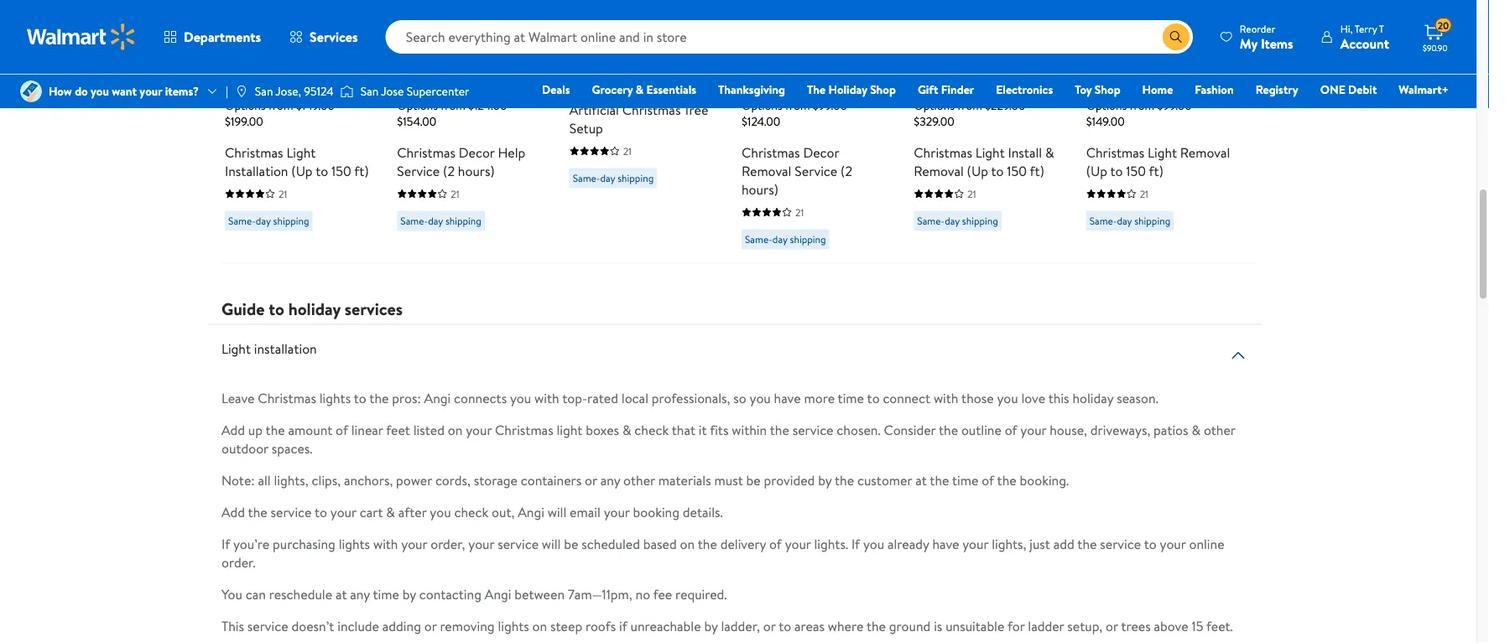 Task type: vqa. For each thing, say whether or not it's contained in the screenshot.


Task type: locate. For each thing, give the bounding box(es) containing it.
hours) inside christmas decor removal service (2 hours)
[[742, 180, 779, 198]]

add the service to your cart & after you check out, angi will email your booking details.
[[222, 503, 723, 521]]

2 vertical spatial by
[[704, 617, 718, 635]]

service down out, on the left bottom of page
[[498, 535, 539, 553]]

removal down fashion link
[[1181, 143, 1230, 161]]

add
[[596, 18, 620, 36], [222, 421, 245, 439], [222, 503, 245, 521]]

from inside $229.00 options from $229.00 – $329.00
[[957, 97, 982, 113]]

by left 'ladder,'
[[704, 617, 718, 635]]

have inside if you're purchasing lights with your order, your service will be scheduled based on the delivery of your lights. if you already have your lights, just add the service to your online order.
[[933, 535, 959, 553]]

1 horizontal spatial 150
[[1007, 161, 1027, 180]]

– inside $229.00 options from $229.00 – $329.00
[[1029, 97, 1035, 113]]

21 down 'christmas decor help service (2 hours)'
[[451, 187, 460, 201]]

your left online
[[1160, 535, 1186, 553]]

1 vertical spatial $229.00
[[985, 97, 1026, 113]]

0 horizontal spatial angi
[[424, 389, 451, 407]]

1 vertical spatial lights,
[[992, 535, 1027, 553]]

delivery
[[720, 535, 766, 553]]

$124.00 options from $124.00 – $154.00
[[397, 75, 516, 129]]

2 options link from the left
[[397, 10, 471, 44]]

(up inside christmas light installation (up to 150 ft)
[[291, 161, 313, 180]]

same- down christmas light install & removal (up to 150 ft)
[[917, 214, 945, 228]]

0 horizontal spatial by
[[403, 585, 416, 604]]

1 vertical spatial at
[[336, 585, 347, 604]]

1 options link from the left
[[225, 10, 299, 44]]

linear
[[351, 421, 383, 439]]

$229.00
[[914, 75, 966, 96], [985, 97, 1026, 113]]

the right where
[[867, 617, 886, 635]]

& right grocery
[[636, 81, 644, 98]]

1 horizontal spatial if
[[852, 535, 860, 553]]

(2 for options
[[443, 161, 455, 180]]

cords,
[[435, 471, 471, 489]]

2 horizontal spatial on
[[680, 535, 695, 553]]

1 horizontal spatial be
[[746, 471, 761, 489]]

1 – from the left
[[338, 97, 344, 113]]

options
[[290, 52, 322, 66], [462, 52, 495, 66], [979, 52, 1012, 66], [1151, 52, 1184, 66]]

be inside if you're purchasing lights with your order, your service will be scheduled based on the delivery of your lights. if you already have your lights, just add the service to your online order.
[[564, 535, 579, 553]]

christmas inside the $79.00 artificial christmas tree setup
[[622, 100, 681, 119]]

time right more
[[838, 389, 864, 407]]

0 horizontal spatial any
[[350, 585, 370, 604]]

ft) inside christmas light removal (up to 150 ft)
[[1149, 161, 1164, 180]]

be
[[746, 471, 761, 489], [564, 535, 579, 553]]

holiday right this
[[1073, 389, 1114, 407]]

1 horizontal spatial decor
[[803, 143, 839, 161]]

how
[[49, 83, 72, 99]]

from
[[268, 97, 293, 113], [441, 97, 466, 113], [785, 97, 810, 113], [957, 97, 982, 113], [1130, 97, 1155, 113]]

shipping for $99.00
[[1135, 214, 1171, 228]]

if you're purchasing lights with your order, your service will be scheduled based on the delivery of your lights. if you already have your lights, just add the service to your online order.
[[222, 535, 1225, 572]]

1 vertical spatial have
[[933, 535, 959, 553]]

time
[[838, 389, 864, 407], [952, 471, 979, 489], [373, 585, 399, 604]]

add inside button
[[596, 18, 620, 36]]

same-day shipping for $124.00
[[401, 214, 482, 228]]

options link
[[225, 10, 299, 44], [397, 10, 471, 44], [742, 10, 816, 44], [914, 10, 988, 44], [1086, 10, 1160, 44]]

4 +2 options from the left
[[1138, 52, 1184, 66]]

top-
[[562, 389, 587, 407]]

hours) for options
[[458, 161, 495, 180]]

options link up gift finder "link"
[[914, 10, 988, 44]]

0 vertical spatial have
[[774, 389, 801, 407]]

–
[[338, 97, 344, 113], [510, 97, 516, 113], [850, 97, 857, 113], [1029, 97, 1035, 113], [1195, 97, 1201, 113]]

1 vertical spatial holiday
[[1073, 389, 1114, 407]]

for
[[1008, 617, 1025, 635]]

note: all lights, clips, anchors, power cords, storage containers or any other materials must be provided by the customer at the time of the booking.
[[222, 471, 1069, 489]]

areas
[[795, 617, 825, 635]]

product group
[[225, 0, 374, 256], [397, 0, 546, 256], [569, 0, 718, 256], [742, 0, 891, 256], [914, 0, 1063, 256], [1086, 0, 1235, 256]]

1 decor from the left
[[459, 143, 495, 161]]

from for $124.00
[[441, 97, 466, 113]]

booking
[[633, 503, 680, 521]]

will up between
[[542, 535, 561, 553]]

add up $79.00
[[596, 18, 620, 36]]

electronics
[[996, 81, 1053, 98]]

1 horizontal spatial hours)
[[742, 180, 779, 198]]

san
[[255, 83, 273, 99], [361, 83, 379, 99]]

reorder my items
[[1240, 21, 1294, 52]]

3 (up from the left
[[1086, 161, 1108, 180]]

4 product group from the left
[[742, 0, 891, 256]]

1 san from the left
[[255, 83, 273, 99]]

christmas down now $99.00 $149.00 options from $99.00 – $124.00
[[742, 143, 800, 161]]

angi right pros:
[[424, 389, 451, 407]]

christmas inside christmas light removal (up to 150 ft)
[[1086, 143, 1145, 161]]

1 product group from the left
[[225, 0, 374, 256]]

storage
[[474, 471, 518, 489]]

2 decor from the left
[[803, 143, 839, 161]]

check left out, on the left bottom of page
[[454, 503, 489, 521]]

1 service from the left
[[397, 161, 440, 180]]

shipping down christmas light removal (up to 150 ft)
[[1135, 214, 1171, 228]]

0 horizontal spatial (up
[[291, 161, 313, 180]]

options inside $229.00 options from $229.00 – $329.00
[[914, 97, 955, 113]]

options link left search icon
[[1086, 10, 1160, 44]]

service right the add
[[1100, 535, 1141, 553]]

installation
[[225, 161, 288, 180]]

jose,
[[276, 83, 301, 99]]

3 product group from the left
[[569, 0, 718, 256]]

2 san from the left
[[361, 83, 379, 99]]

unsuitable
[[946, 617, 1005, 635]]

consider
[[884, 421, 936, 439]]

1 (2 from the left
[[443, 161, 455, 180]]

service for options
[[397, 161, 440, 180]]

on inside add up the amount of linear feet listed on your christmas light boxes & check that it fits within the service chosen. consider the outline of your house, driveways, patios & other outdoor spaces.
[[448, 421, 463, 439]]

same- down 'christmas decor help service (2 hours)'
[[401, 214, 428, 228]]

+2 for $99.00
[[1138, 52, 1149, 66]]

4 options link from the left
[[914, 10, 988, 44]]

– for $124.00
[[510, 97, 516, 113]]

0 horizontal spatial lights,
[[274, 471, 309, 489]]

1 horizontal spatial  image
[[235, 85, 248, 98]]

+2 options for $99.00
[[1138, 52, 1184, 66]]

service down more
[[793, 421, 834, 439]]

1 vertical spatial check
[[454, 503, 489, 521]]

& inside "link"
[[636, 81, 644, 98]]

0 horizontal spatial  image
[[20, 81, 42, 102]]

2 – from the left
[[510, 97, 516, 113]]

0 horizontal spatial on
[[448, 421, 463, 439]]

0 horizontal spatial (2
[[443, 161, 455, 180]]

on for christmas
[[448, 421, 463, 439]]

have
[[774, 389, 801, 407], [933, 535, 959, 553]]

do
[[75, 83, 88, 99]]

0 vertical spatial $229.00
[[914, 75, 966, 96]]

time up adding at the bottom left
[[373, 585, 399, 604]]

from inside $149.00 options from $149.00 – $199.00
[[268, 97, 293, 113]]

1 horizontal spatial by
[[704, 617, 718, 635]]

installation
[[254, 339, 317, 358]]

christmas inside add up the amount of linear feet listed on your christmas light boxes & check that it fits within the service chosen. consider the outline of your house, driveways, patios & other outdoor spaces.
[[495, 421, 554, 439]]

$149.00 inside $99.00 options from $99.00 – $149.00
[[1086, 113, 1125, 129]]

shipping down christmas light install & removal (up to 150 ft)
[[962, 214, 998, 228]]

by right provided
[[818, 471, 832, 489]]

2 (2 from the left
[[841, 161, 853, 180]]

light inside christmas light installation (up to 150 ft)
[[287, 143, 316, 161]]

this
[[222, 617, 244, 635]]

0 horizontal spatial have
[[774, 389, 801, 407]]

any up email
[[601, 471, 620, 489]]

3 from from the left
[[785, 97, 810, 113]]

lights down cart
[[339, 535, 370, 553]]

1 vertical spatial will
[[542, 535, 561, 553]]

include
[[338, 617, 379, 635]]

the down the details.
[[698, 535, 717, 553]]

1 horizontal spatial check
[[635, 421, 669, 439]]

1 +2 options from the left
[[276, 52, 322, 66]]

2 service from the left
[[795, 161, 838, 180]]

scheduled
[[582, 535, 640, 553]]

must
[[715, 471, 743, 489]]

2 (up from the left
[[967, 161, 988, 180]]

2 horizontal spatial $124.00
[[742, 113, 781, 129]]

(up for $149.00
[[291, 161, 313, 180]]

from inside now $99.00 $149.00 options from $99.00 – $124.00
[[785, 97, 810, 113]]

cart
[[360, 503, 383, 521]]

5 options link from the left
[[1086, 10, 1160, 44]]

1 horizontal spatial any
[[601, 471, 620, 489]]

1 horizontal spatial (2
[[841, 161, 853, 180]]

services
[[310, 28, 358, 46]]

2 horizontal spatial angi
[[518, 503, 544, 521]]

0 vertical spatial on
[[448, 421, 463, 439]]

$124.00 down thanksgiving
[[742, 113, 781, 129]]

decor inside christmas decor removal service (2 hours)
[[803, 143, 839, 161]]

decor inside 'christmas decor help service (2 hours)'
[[459, 143, 495, 161]]

3 150 from the left
[[1126, 161, 1146, 180]]

2 options from the left
[[462, 52, 495, 66]]

(2 inside christmas decor removal service (2 hours)
[[841, 161, 853, 180]]

options link for now
[[742, 10, 816, 44]]

removal inside christmas decor removal service (2 hours)
[[742, 161, 792, 180]]

2 +2 from the left
[[448, 52, 460, 66]]

1 horizontal spatial (up
[[967, 161, 988, 180]]

add inside add up the amount of linear feet listed on your christmas light boxes & check that it fits within the service chosen. consider the outline of your house, driveways, patios & other outdoor spaces.
[[222, 421, 245, 439]]

of right delivery
[[769, 535, 782, 553]]

0 horizontal spatial if
[[222, 535, 230, 553]]

service
[[793, 421, 834, 439], [271, 503, 312, 521], [498, 535, 539, 553], [1100, 535, 1141, 553], [247, 617, 288, 635]]

(up
[[291, 161, 313, 180], [967, 161, 988, 180], [1086, 161, 1108, 180]]

2 if from the left
[[852, 535, 860, 553]]

0 horizontal spatial check
[[454, 503, 489, 521]]

same-day shipping down installation
[[228, 214, 309, 228]]

+2 up home link
[[1138, 52, 1149, 66]]

options link for $229.00
[[914, 10, 988, 44]]

hours) inside 'christmas decor help service (2 hours)'
[[458, 161, 495, 180]]

0 horizontal spatial 150
[[331, 161, 351, 180]]

christmas down $154.00
[[397, 143, 456, 161]]

0 horizontal spatial service
[[397, 161, 440, 180]]

0 horizontal spatial time
[[373, 585, 399, 604]]

same-day shipping for $149.00
[[228, 214, 309, 228]]

4 options from the left
[[1151, 52, 1184, 66]]

lights, right all
[[274, 471, 309, 489]]

0 horizontal spatial ft)
[[354, 161, 369, 180]]

0 vertical spatial by
[[818, 471, 832, 489]]

from inside $99.00 options from $99.00 – $149.00
[[1130, 97, 1155, 113]]

shipping down christmas light installation (up to 150 ft)
[[273, 214, 309, 228]]

add for add
[[596, 18, 620, 36]]

options inside $99.00 options from $99.00 – $149.00
[[1086, 97, 1127, 113]]

 image
[[20, 81, 42, 102], [340, 83, 354, 100], [235, 85, 248, 98]]

– inside $99.00 options from $99.00 – $149.00
[[1195, 97, 1201, 113]]

options inside now $99.00 $149.00 options from $99.00 – $124.00
[[742, 97, 782, 113]]

within
[[732, 421, 767, 439]]

2 from from the left
[[441, 97, 466, 113]]

service inside christmas decor removal service (2 hours)
[[795, 161, 838, 180]]

lights,
[[274, 471, 309, 489], [992, 535, 1027, 553]]

connects
[[454, 389, 507, 407]]

0 vertical spatial will
[[548, 503, 567, 521]]

Walmart Site-Wide search field
[[386, 20, 1193, 54]]

you inside if you're purchasing lights with your order, your service will be scheduled based on the delivery of your lights. if you already have your lights, just add the service to your online order.
[[863, 535, 885, 553]]

light installation image
[[1228, 345, 1249, 365]]

0 vertical spatial angi
[[424, 389, 451, 407]]

3 – from the left
[[850, 97, 857, 113]]

(up left install
[[967, 161, 988, 180]]

just
[[1030, 535, 1050, 553]]

the
[[807, 81, 826, 98]]

time down 'outline'
[[952, 471, 979, 489]]

lights.
[[814, 535, 848, 553]]

options inside $149.00 options from $149.00 – $199.00
[[225, 97, 266, 113]]

0 horizontal spatial hours)
[[458, 161, 495, 180]]

 image for san jose, 95124
[[235, 85, 248, 98]]

$229.00 options from $229.00 – $329.00
[[914, 75, 1035, 129]]

150 down $99.00 options from $99.00 – $149.00
[[1126, 161, 1146, 180]]

– up install
[[1029, 97, 1035, 113]]

from inside $124.00 options from $124.00 – $154.00
[[441, 97, 466, 113]]

95124
[[304, 83, 334, 99]]

150 down 95124
[[331, 161, 351, 180]]

light inside christmas light removal (up to 150 ft)
[[1148, 143, 1177, 161]]

21 down christmas light removal (up to 150 ft)
[[1140, 187, 1149, 201]]

3 +2 from the left
[[965, 52, 977, 66]]

2 +2 options from the left
[[448, 52, 495, 66]]

1 horizontal spatial have
[[933, 535, 959, 553]]

if
[[222, 535, 230, 553], [852, 535, 860, 553]]

removal inside christmas light removal (up to 150 ft)
[[1181, 143, 1230, 161]]

150 inside christmas light removal (up to 150 ft)
[[1126, 161, 1146, 180]]

lights up amount
[[320, 389, 351, 407]]

guide to holiday services
[[222, 297, 403, 321]]

same-day shipping down setup
[[573, 171, 654, 185]]

you left already
[[863, 535, 885, 553]]

christmas
[[622, 100, 681, 119], [225, 143, 283, 161], [397, 143, 456, 161], [742, 143, 800, 161], [914, 143, 972, 161], [1086, 143, 1145, 161], [258, 389, 316, 407], [495, 421, 554, 439]]

jose
[[381, 83, 404, 99]]

2 vertical spatial angi
[[485, 585, 511, 604]]

+2 up finder
[[965, 52, 977, 66]]

+2 for $124.00
[[448, 52, 460, 66]]

christmas inside christmas decor removal service (2 hours)
[[742, 143, 800, 161]]

(up for $99.00
[[1086, 161, 1108, 180]]

same-day shipping down christmas light removal (up to 150 ft)
[[1090, 214, 1171, 228]]

0 horizontal spatial removal
[[742, 161, 792, 180]]

1 horizontal spatial lights,
[[992, 535, 1027, 553]]

1 horizontal spatial holiday
[[1073, 389, 1114, 407]]

now
[[742, 75, 772, 96]]

so
[[734, 389, 747, 407]]

2 horizontal spatial ft)
[[1149, 161, 1164, 180]]

+2 options for $229.00
[[965, 52, 1012, 66]]

decor down now $99.00 $149.00 options from $99.00 – $124.00
[[803, 143, 839, 161]]

check inside add up the amount of linear feet listed on your christmas light boxes & check that it fits within the service chosen. consider the outline of your house, driveways, patios & other outdoor spaces.
[[635, 421, 669, 439]]

3 options link from the left
[[742, 10, 816, 44]]

artificial
[[569, 100, 619, 119]]

– inside $149.00 options from $149.00 – $199.00
[[338, 97, 344, 113]]

$124.00 up help
[[468, 97, 507, 113]]

1 horizontal spatial ft)
[[1030, 161, 1045, 180]]

shop right holiday on the right of the page
[[870, 81, 896, 98]]

service inside add up the amount of linear feet listed on your christmas light boxes & check that it fits within the service chosen. consider the outline of your house, driveways, patios & other outdoor spaces.
[[793, 421, 834, 439]]

2 horizontal spatial 150
[[1126, 161, 1146, 180]]

1 vertical spatial on
[[680, 535, 695, 553]]

$99.00 options from $99.00 – $149.00
[[1086, 75, 1201, 129]]

1 150 from the left
[[331, 161, 351, 180]]

1 vertical spatial be
[[564, 535, 579, 553]]

4 +2 from the left
[[1138, 52, 1149, 66]]

& inside christmas light install & removal (up to 150 ft)
[[1046, 143, 1054, 161]]

if left "you're"
[[222, 535, 230, 553]]

lights
[[320, 389, 351, 407], [339, 535, 370, 553], [498, 617, 529, 635]]

have left more
[[774, 389, 801, 407]]

1 vertical spatial other
[[624, 471, 655, 489]]

san for san jose supercenter
[[361, 83, 379, 99]]

with
[[535, 389, 559, 407], [934, 389, 959, 407], [373, 535, 398, 553]]

0 horizontal spatial with
[[373, 535, 398, 553]]

no
[[636, 585, 650, 604]]

– inside $124.00 options from $124.00 – $154.00
[[510, 97, 516, 113]]

2 vertical spatial on
[[532, 617, 547, 635]]

0 horizontal spatial holiday
[[288, 297, 341, 321]]

– for $99.00
[[1195, 97, 1201, 113]]

1 horizontal spatial $229.00
[[985, 97, 1026, 113]]

3 +2 options from the left
[[965, 52, 1012, 66]]

christmas down $199.00 at the left of the page
[[225, 143, 283, 161]]

this service doesn't include adding or removing lights on steep roofs if unreachable by ladder, or to areas where the ground is unsuitable for ladder setup, or trees above 15 feet.
[[222, 617, 1233, 635]]

services button
[[275, 17, 372, 57]]

1 horizontal spatial on
[[532, 617, 547, 635]]

containers
[[521, 471, 582, 489]]

(2 inside 'christmas decor help service (2 hours)'
[[443, 161, 455, 180]]

lights inside if you're purchasing lights with your order, your service will be scheduled based on the delivery of your lights. if you already have your lights, just add the service to your online order.
[[339, 535, 370, 553]]

1 options from the left
[[290, 52, 322, 66]]

1 if from the left
[[222, 535, 230, 553]]

on for roofs
[[532, 617, 547, 635]]

day down christmas light removal (up to 150 ft)
[[1117, 214, 1132, 228]]

decor for $99.00
[[803, 143, 839, 161]]

product group containing $99.00
[[1086, 0, 1235, 256]]

same-day shipping down 'christmas decor help service (2 hours)'
[[401, 214, 482, 228]]

the
[[370, 389, 389, 407], [266, 421, 285, 439], [770, 421, 789, 439], [939, 421, 958, 439], [835, 471, 854, 489], [930, 471, 949, 489], [997, 471, 1017, 489], [248, 503, 267, 521], [698, 535, 717, 553], [1078, 535, 1097, 553], [867, 617, 886, 635]]

2 vertical spatial add
[[222, 503, 245, 521]]

0 horizontal spatial $124.00
[[397, 75, 449, 96]]

5 from from the left
[[1130, 97, 1155, 113]]

21 down christmas decor removal service (2 hours)
[[795, 205, 804, 219]]

1 horizontal spatial shop
[[1095, 81, 1121, 98]]

1 ft) from the left
[[354, 161, 369, 180]]

other up "booking" at bottom left
[[624, 471, 655, 489]]

product group containing $229.00
[[914, 0, 1063, 256]]

1 horizontal spatial at
[[916, 471, 927, 489]]

gift finder
[[918, 81, 974, 98]]

3 options from the left
[[979, 52, 1012, 66]]

(up inside christmas light install & removal (up to 150 ft)
[[967, 161, 988, 180]]

3 ft) from the left
[[1149, 161, 1164, 180]]

day down christmas light install & removal (up to 150 ft)
[[945, 214, 960, 228]]

7am—11pm,
[[568, 585, 632, 604]]

(up inside christmas light removal (up to 150 ft)
[[1086, 161, 1108, 180]]

same-day shipping down christmas decor removal service (2 hours)
[[745, 232, 826, 247]]

email
[[570, 503, 601, 521]]

deals link
[[535, 81, 578, 99]]

0 horizontal spatial decor
[[459, 143, 495, 161]]

+2 for $229.00
[[965, 52, 977, 66]]

1 vertical spatial by
[[403, 585, 416, 604]]

$124.00 inside now $99.00 $149.00 options from $99.00 – $124.00
[[742, 113, 781, 129]]

2 vertical spatial time
[[373, 585, 399, 604]]

1 horizontal spatial removal
[[914, 161, 964, 180]]

ft) inside christmas light installation (up to 150 ft)
[[354, 161, 369, 180]]

christmas left light
[[495, 421, 554, 439]]

already
[[888, 535, 929, 553]]

+2 up jose,
[[276, 52, 288, 66]]

21 down installation
[[279, 187, 287, 201]]

0 horizontal spatial san
[[255, 83, 273, 99]]

options for $229.00
[[979, 52, 1012, 66]]

+2 options up finder
[[965, 52, 1012, 66]]

0 vertical spatial lights,
[[274, 471, 309, 489]]

4 – from the left
[[1029, 97, 1035, 113]]

on right based
[[680, 535, 695, 553]]

same- down installation
[[228, 214, 256, 228]]

(2 down now $99.00 $149.00 options from $99.00 – $124.00
[[841, 161, 853, 180]]

provided
[[764, 471, 815, 489]]

2 horizontal spatial time
[[952, 471, 979, 489]]

day for $124.00
[[428, 214, 443, 228]]

2 horizontal spatial removal
[[1181, 143, 1230, 161]]

2 horizontal spatial  image
[[340, 83, 354, 100]]

– left deals link on the left of the page
[[510, 97, 516, 113]]

1 +2 from the left
[[276, 52, 288, 66]]

to right installation
[[316, 161, 328, 180]]

2 horizontal spatial (up
[[1086, 161, 1108, 180]]

same-day shipping for $99.00
[[1090, 214, 1171, 228]]

0 horizontal spatial other
[[624, 471, 655, 489]]

1 horizontal spatial angi
[[485, 585, 511, 604]]

5 – from the left
[[1195, 97, 1201, 113]]

1 from from the left
[[268, 97, 293, 113]]

0 horizontal spatial be
[[564, 535, 579, 553]]

have right already
[[933, 535, 959, 553]]

options for $124.00
[[462, 52, 495, 66]]

now $99.00 $149.00 options from $99.00 – $124.00
[[742, 75, 865, 129]]

4 from from the left
[[957, 97, 982, 113]]

after
[[398, 503, 427, 521]]

light down $99.00 options from $99.00 – $149.00
[[1148, 143, 1177, 161]]

150 inside christmas light install & removal (up to 150 ft)
[[1007, 161, 1027, 180]]

between
[[515, 585, 565, 604]]

1 (up from the left
[[291, 161, 313, 180]]

5 product group from the left
[[914, 0, 1063, 256]]

light down $149.00 options from $149.00 – $199.00
[[287, 143, 316, 161]]

to left connect
[[867, 389, 880, 407]]

0 vertical spatial any
[[601, 471, 620, 489]]

to down $99.00 options from $99.00 – $149.00
[[1111, 161, 1123, 180]]

– for $229.00
[[1029, 97, 1035, 113]]

any
[[601, 471, 620, 489], [350, 585, 370, 604]]

departments button
[[149, 17, 275, 57]]

2 ft) from the left
[[1030, 161, 1045, 180]]

install
[[1008, 143, 1042, 161]]

artificial christmas tree setup image
[[569, 0, 718, 30]]

service inside 'christmas decor help service (2 hours)'
[[397, 161, 440, 180]]

next slide for product carousel list image
[[1202, 34, 1242, 74]]

christmas decor help service (2 hours) image
[[397, 0, 546, 30]]

0 vertical spatial other
[[1204, 421, 1236, 439]]

0 vertical spatial check
[[635, 421, 669, 439]]

with left the top-
[[535, 389, 559, 407]]

1 vertical spatial add
[[222, 421, 245, 439]]

– right home link
[[1195, 97, 1201, 113]]

driveways,
[[1091, 421, 1151, 439]]

&
[[636, 81, 644, 98], [1046, 143, 1054, 161], [623, 421, 631, 439], [1192, 421, 1201, 439], [386, 503, 395, 521]]

1 vertical spatial time
[[952, 471, 979, 489]]

holiday up installation
[[288, 297, 341, 321]]

san for san jose, 95124
[[255, 83, 273, 99]]

+2
[[276, 52, 288, 66], [448, 52, 460, 66], [965, 52, 977, 66], [1138, 52, 1149, 66]]

christmas decor removal service (2 hours) image
[[742, 0, 891, 30]]

you left love
[[997, 389, 1018, 407]]

the right customer
[[930, 471, 949, 489]]

add to cart image
[[576, 17, 596, 37]]

it
[[699, 421, 707, 439]]

or up email
[[585, 471, 597, 489]]

0 vertical spatial add
[[596, 18, 620, 36]]

light inside christmas light install & removal (up to 150 ft)
[[976, 143, 1005, 161]]

amount
[[288, 421, 333, 439]]

6 product group from the left
[[1086, 0, 1235, 256]]

150 inside christmas light installation (up to 150 ft)
[[331, 161, 351, 180]]

ft) for $99.00
[[1149, 161, 1164, 180]]

$149.00 down toy shop link in the right of the page
[[1086, 113, 1125, 129]]

2 horizontal spatial by
[[818, 471, 832, 489]]

roofs
[[586, 617, 616, 635]]

same- down christmas light removal (up to 150 ft)
[[1090, 214, 1117, 228]]

shipping for $229.00
[[962, 214, 998, 228]]

shop
[[870, 81, 896, 98], [1095, 81, 1121, 98]]

with left those
[[934, 389, 959, 407]]

same- for $149.00
[[228, 214, 256, 228]]

2 product group from the left
[[397, 0, 546, 256]]

on right listed
[[448, 421, 463, 439]]

0 vertical spatial at
[[916, 471, 927, 489]]

1 horizontal spatial san
[[361, 83, 379, 99]]

the left pros:
[[370, 389, 389, 407]]

2 150 from the left
[[1007, 161, 1027, 180]]

can
[[246, 585, 266, 604]]

shop right toy
[[1095, 81, 1121, 98]]

decor
[[459, 143, 495, 161], [803, 143, 839, 161]]

options inside $124.00 options from $124.00 – $154.00
[[397, 97, 438, 113]]

0 vertical spatial time
[[838, 389, 864, 407]]

1 horizontal spatial service
[[795, 161, 838, 180]]

with down cart
[[373, 535, 398, 553]]

0 horizontal spatial shop
[[870, 81, 896, 98]]

options link up jose,
[[225, 10, 299, 44]]

from for $229.00
[[957, 97, 982, 113]]

same- for $229.00
[[917, 214, 945, 228]]



Task type: describe. For each thing, give the bounding box(es) containing it.
service for $99.00
[[795, 161, 838, 180]]

decor for options
[[459, 143, 495, 161]]

0 horizontal spatial at
[[336, 585, 347, 604]]

one debit link
[[1313, 81, 1385, 99]]

day down setup
[[600, 171, 615, 185]]

from for $99.00
[[1130, 97, 1155, 113]]

or left trees
[[1106, 617, 1118, 635]]

add for add up the amount of linear feet listed on your christmas light boxes & check that it fits within the service chosen. consider the outline of your house, driveways, patios & other outdoor spaces.
[[222, 421, 245, 439]]

of right 'outline'
[[1005, 421, 1017, 439]]

of down 'outline'
[[982, 471, 994, 489]]

1 horizontal spatial $124.00
[[468, 97, 507, 113]]

items
[[1261, 34, 1294, 52]]

t
[[1379, 21, 1385, 36]]

21 for $99.00
[[1140, 187, 1149, 201]]

or right adding at the bottom left
[[424, 617, 437, 635]]

of left linear at the bottom left
[[336, 421, 348, 439]]

contacting
[[419, 585, 482, 604]]

0 vertical spatial holiday
[[288, 297, 341, 321]]

your down love
[[1021, 421, 1047, 439]]

product group containing $124.00
[[397, 0, 546, 256]]

21 for $149.00
[[279, 187, 287, 201]]

leave
[[222, 389, 255, 407]]

customer
[[857, 471, 912, 489]]

is
[[934, 617, 943, 635]]

boxes
[[586, 421, 619, 439]]

you right after
[[430, 503, 451, 521]]

details.
[[683, 503, 723, 521]]

day for $149.00
[[256, 214, 271, 228]]

order,
[[431, 535, 465, 553]]

tree
[[684, 100, 708, 119]]

christmas light installation (up to 150 ft) image
[[225, 0, 374, 30]]

hours) for $99.00
[[742, 180, 779, 198]]

options link for $99.00
[[1086, 10, 1160, 44]]

chosen.
[[837, 421, 881, 439]]

will inside if you're purchasing lights with your order, your service will be scheduled based on the delivery of your lights. if you already have your lights, just add the service to your online order.
[[542, 535, 561, 553]]

day for $229.00
[[945, 214, 960, 228]]

shipping down christmas decor removal service (2 hours)
[[790, 232, 826, 247]]

same-day shipping for $229.00
[[917, 214, 998, 228]]

all
[[258, 471, 271, 489]]

same- for $124.00
[[401, 214, 428, 228]]

house,
[[1050, 421, 1087, 439]]

registry link
[[1248, 81, 1306, 99]]

your down after
[[401, 535, 427, 553]]

electronics link
[[989, 81, 1061, 99]]

power
[[396, 471, 432, 489]]

walmart image
[[27, 23, 136, 50]]

your left lights.
[[785, 535, 811, 553]]

$199.00
[[225, 113, 263, 129]]

adding
[[382, 617, 421, 635]]

21 for $124.00
[[451, 187, 460, 201]]

your down connects
[[466, 421, 492, 439]]

outdoor
[[222, 439, 268, 458]]

+2 options for $149.00
[[276, 52, 322, 66]]

1 shop from the left
[[870, 81, 896, 98]]

christmas inside christmas light installation (up to 150 ft)
[[225, 143, 283, 161]]

out,
[[492, 503, 515, 521]]

$149.00 inside now $99.00 $149.00 options from $99.00 – $124.00
[[827, 77, 865, 94]]

purchasing
[[273, 535, 336, 553]]

up
[[248, 421, 263, 439]]

san jose, 95124
[[255, 83, 334, 99]]

registry
[[1256, 81, 1299, 98]]

the holiday shop link
[[800, 81, 904, 99]]

christmas up amount
[[258, 389, 316, 407]]

light
[[557, 421, 583, 439]]

your left just
[[963, 535, 989, 553]]

2 horizontal spatial with
[[934, 389, 959, 407]]

you right 'so'
[[750, 389, 771, 407]]

20
[[1438, 18, 1449, 32]]

you
[[222, 585, 242, 604]]

the right up
[[266, 421, 285, 439]]

options for $99.00
[[1151, 52, 1184, 66]]

product group containing now $99.00
[[742, 0, 891, 256]]

– inside now $99.00 $149.00 options from $99.00 – $124.00
[[850, 97, 857, 113]]

– for $149.00
[[338, 97, 344, 113]]

if
[[619, 617, 627, 635]]

light for $99.00
[[1148, 143, 1177, 161]]

help
[[498, 143, 526, 161]]

trees
[[1121, 617, 1151, 635]]

add up the amount of linear feet listed on your christmas light boxes & check that it fits within the service chosen. consider the outline of your house, driveways, patios & other outdoor spaces.
[[222, 421, 1236, 458]]

required.
[[676, 585, 727, 604]]

+2 for $149.00
[[276, 52, 288, 66]]

the left customer
[[835, 471, 854, 489]]

order.
[[222, 553, 256, 572]]

with inside if you're purchasing lights with your order, your service will be scheduled based on the delivery of your lights. if you already have your lights, just add the service to your online order.
[[373, 535, 398, 553]]

season.
[[1117, 389, 1159, 407]]

options link for $124.00
[[397, 10, 471, 44]]

to inside christmas light removal (up to 150 ft)
[[1111, 161, 1123, 180]]

services
[[345, 297, 403, 321]]

from for $149.00
[[268, 97, 293, 113]]

light for $229.00
[[976, 143, 1005, 161]]

same- down christmas decor removal service (2 hours)
[[745, 232, 773, 247]]

clips,
[[312, 471, 341, 489]]

light for $149.00
[[287, 143, 316, 161]]

more
[[804, 389, 835, 407]]

same- down setup
[[573, 171, 600, 185]]

150 for $149.00
[[331, 161, 351, 180]]

your right email
[[604, 503, 630, 521]]

21 down the $79.00 artificial christmas tree setup
[[623, 144, 632, 158]]

other inside add up the amount of linear feet listed on your christmas light boxes & check that it fits within the service chosen. consider the outline of your house, driveways, patios & other outdoor spaces.
[[1204, 421, 1236, 439]]

departments
[[184, 28, 261, 46]]

to inside christmas light install & removal (up to 150 ft)
[[991, 161, 1004, 180]]

$149.00 up christmas light installation (up to 150 ft)
[[296, 97, 335, 113]]

essentials
[[647, 81, 696, 98]]

gift finder link
[[910, 81, 982, 99]]

& right the patios
[[1192, 421, 1201, 439]]

1 vertical spatial angi
[[518, 503, 544, 521]]

$154.00
[[397, 113, 436, 129]]

to inside christmas light installation (up to 150 ft)
[[316, 161, 328, 180]]

ft) for $149.00
[[354, 161, 369, 180]]

add for add the service to your cart & after you check out, angi will email your booking details.
[[222, 503, 245, 521]]

or right 'ladder,'
[[763, 617, 776, 635]]

thanksgiving link
[[711, 81, 793, 99]]

150 for $99.00
[[1126, 161, 1146, 180]]

the right the add
[[1078, 535, 1097, 553]]

finder
[[941, 81, 974, 98]]

service down can
[[247, 617, 288, 635]]

$79.00 artificial christmas tree setup
[[569, 75, 708, 137]]

shipping for $124.00
[[445, 214, 482, 228]]

holiday
[[829, 81, 867, 98]]

 image for san jose supercenter
[[340, 83, 354, 100]]

account
[[1341, 34, 1390, 52]]

terry
[[1355, 21, 1377, 36]]

light down guide
[[222, 339, 251, 358]]

2 vertical spatial lights
[[498, 617, 529, 635]]

0 vertical spatial lights
[[320, 389, 351, 407]]

christmas light install & removal (up to 150 ft) image
[[914, 0, 1063, 30]]

christmas inside christmas light install & removal (up to 150 ft)
[[914, 143, 972, 161]]

of inside if you're purchasing lights with your order, your service will be scheduled based on the delivery of your lights. if you already have your lights, just add the service to your online order.
[[769, 535, 782, 553]]

one debit
[[1321, 81, 1377, 98]]

anchors,
[[344, 471, 393, 489]]

the up "you're"
[[248, 503, 267, 521]]

options link for $149.00
[[225, 10, 299, 44]]

$329.00
[[914, 113, 955, 129]]

the left booking.
[[997, 471, 1017, 489]]

removing
[[440, 617, 495, 635]]

rated
[[587, 389, 618, 407]]

1 horizontal spatial time
[[838, 389, 864, 407]]

on inside if you're purchasing lights with your order, your service will be scheduled based on the delivery of your lights. if you already have your lights, just add the service to your online order.
[[680, 535, 695, 553]]

product group containing $79.00
[[569, 0, 718, 256]]

reorder
[[1240, 21, 1276, 36]]

christmas inside 'christmas decor help service (2 hours)'
[[397, 143, 456, 161]]

lights, inside if you're purchasing lights with your order, your service will be scheduled based on the delivery of your lights. if you already have your lights, just add the service to your online order.
[[992, 535, 1027, 553]]

+2 options for $124.00
[[448, 52, 495, 66]]

light installation
[[222, 339, 317, 358]]

product group containing $149.00
[[225, 0, 374, 256]]

you right do at top left
[[91, 83, 109, 99]]

to left areas
[[779, 617, 791, 635]]

patios
[[1154, 421, 1189, 439]]

san jose supercenter
[[361, 83, 469, 99]]

to up linear at the bottom left
[[354, 389, 366, 407]]

options for $149.00
[[290, 52, 322, 66]]

the right within
[[770, 421, 789, 439]]

|
[[226, 83, 228, 99]]

0 horizontal spatial $229.00
[[914, 75, 966, 96]]

your left cart
[[330, 503, 356, 521]]

supercenter
[[407, 83, 469, 99]]

pros:
[[392, 389, 421, 407]]

removal inside christmas light install & removal (up to 150 ft)
[[914, 161, 964, 180]]

$149.00 up $199.00 at the left of the page
[[225, 75, 275, 96]]

where
[[828, 617, 864, 635]]

walmart+
[[1399, 81, 1449, 98]]

the left 'outline'
[[939, 421, 958, 439]]

thanksgiving
[[718, 81, 785, 98]]

christmas light install & removal (up to 150 ft)
[[914, 143, 1054, 180]]

$79.00
[[569, 75, 613, 96]]

christmas light removal (up to 150 ft) image
[[1086, 0, 1235, 30]]

$90.90
[[1423, 42, 1448, 53]]

unreachable
[[631, 617, 701, 635]]

toy
[[1075, 81, 1092, 98]]

same- for $99.00
[[1090, 214, 1117, 228]]

feet.
[[1207, 617, 1233, 635]]

to right guide
[[269, 297, 284, 321]]

& right boxes
[[623, 421, 631, 439]]

search icon image
[[1170, 30, 1183, 44]]

& right cart
[[386, 503, 395, 521]]

21 for $229.00
[[968, 187, 976, 201]]

setup,
[[1068, 617, 1103, 635]]

local
[[622, 389, 649, 407]]

service up purchasing
[[271, 503, 312, 521]]

shipping down the $79.00 artificial christmas tree setup
[[618, 171, 654, 185]]

1 vertical spatial any
[[350, 585, 370, 604]]

ft) inside christmas light install & removal (up to 150 ft)
[[1030, 161, 1045, 180]]

fee
[[653, 585, 672, 604]]

your down add the service to your cart & after you check out, angi will email your booking details.
[[468, 535, 495, 553]]

ground
[[889, 617, 931, 635]]

 image for how do you want your items?
[[20, 81, 42, 102]]

1 horizontal spatial with
[[535, 389, 559, 407]]

you can reschedule at any time by contacting angi between 7am—11pm, no fee required.
[[222, 585, 727, 604]]

$149.00 options from $149.00 – $199.00
[[225, 75, 344, 129]]

to inside if you're purchasing lights with your order, your service will be scheduled based on the delivery of your lights. if you already have your lights, just add the service to your online order.
[[1144, 535, 1157, 553]]

day down christmas decor removal service (2 hours)
[[773, 232, 788, 247]]

day for $99.00
[[1117, 214, 1132, 228]]

add
[[1054, 535, 1075, 553]]

based
[[643, 535, 677, 553]]

2 shop from the left
[[1095, 81, 1121, 98]]

removal for options
[[1181, 143, 1230, 161]]

Search search field
[[386, 20, 1193, 54]]

grocery & essentials
[[592, 81, 696, 98]]

(2 for $99.00
[[841, 161, 853, 180]]

christmas decor help service (2 hours)
[[397, 143, 526, 180]]

removal for $99.00
[[742, 161, 792, 180]]

to down clips,
[[315, 503, 327, 521]]

you right connects
[[510, 389, 531, 407]]

add button
[[569, 10, 634, 44]]

shipping for $149.00
[[273, 214, 309, 228]]

your right want
[[140, 83, 162, 99]]



